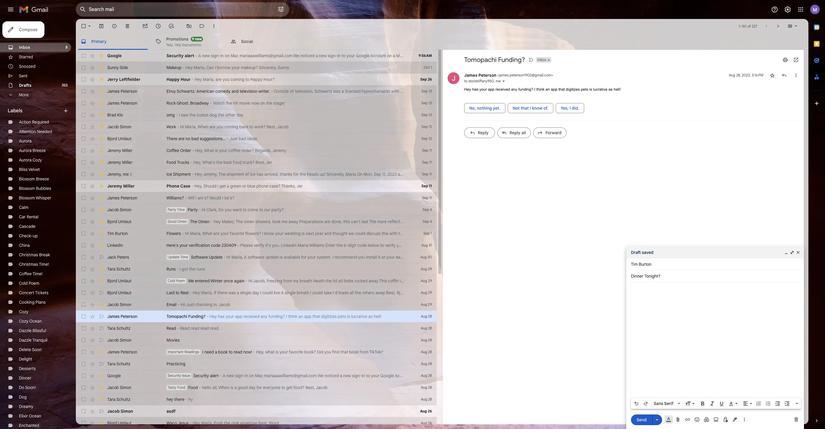 Task type: vqa. For each thing, say whether or not it's contained in the screenshot.


Task type: describe. For each thing, give the bounding box(es) containing it.
numbered list ‪(⌘⇧7)‬ image
[[756, 401, 762, 407]]

row containing jeremy
[[76, 168, 565, 180]]

know inside the not that i know of. button
[[533, 105, 543, 111]]

dazzle for dazzle tranquil
[[19, 338, 32, 343]]

draft saved
[[632, 250, 654, 255]]

gmail image
[[19, 4, 51, 15]]

0 horizontal spatial and
[[232, 89, 239, 94]]

5 28 from the top
[[428, 362, 432, 366]]

all inside reply all link
[[522, 130, 526, 135]]

funding? for tomopachi funding?
[[499, 56, 525, 64]]

1 horizontal spatial lucrative
[[594, 87, 608, 92]]

29 row from the top
[[76, 382, 437, 394]]

coffee for coffee time!
[[19, 271, 32, 277]]

redo ‪(⌘y)‬ image
[[643, 401, 649, 407]]

no, nothing yet. button
[[465, 103, 506, 113]]

advanced search options image
[[275, 3, 287, 15]]

food inside the tasty food food - hello all, when is a good day for everyone to get food? best, jacob
[[177, 385, 185, 390]]

hey left jeremy,
[[195, 172, 202, 177]]

2 horizontal spatial read
[[234, 350, 242, 355]]

sep 11 for jer
[[422, 160, 432, 165]]

car rental link
[[19, 214, 38, 220]]

time for party
[[177, 208, 185, 212]]

3 tara from the top
[[107, 361, 115, 367]]

6 28 from the top
[[428, 374, 432, 378]]

2 shipment from the left
[[543, 172, 560, 177]]

dazzle for dazzle blissful
[[19, 328, 32, 334]]

11 for jeremy
[[430, 148, 432, 153]]

- right hour
[[192, 77, 194, 82]]

2 aug 29 from the top
[[421, 279, 432, 283]]

sep for hey, what is your coffee order? regards, jeremy
[[422, 148, 429, 153]]

tara for runs - i got the runs.
[[107, 267, 115, 272]]

row containing linkedin
[[76, 240, 437, 251]]

sep for will i am's? would i be's?
[[422, 196, 429, 200]]

burton inside row
[[115, 231, 128, 236]]

1 vertical spatial jer
[[297, 184, 303, 189]]

best, right the 30 at bottom
[[437, 255, 447, 260]]

envelope
[[240, 421, 258, 426]]

1 horizontal spatial ,
[[494, 79, 495, 83]]

aurora for aurora cozy
[[19, 157, 32, 163]]

0 horizontal spatial funding?
[[269, 314, 285, 319]]

i right system.
[[333, 255, 334, 260]]

1 vertical spatial device.
[[430, 373, 444, 379]]

update
[[265, 255, 279, 260]]

elixir
[[19, 414, 28, 419]]

1 horizontal spatial an
[[546, 87, 550, 92]]

the right good
[[190, 219, 197, 224]]

up
[[33, 233, 38, 239]]

1 for flowers - hi maria, what are your favorite flowers? i know your wedding is next year and thought we could discuss this with the florist this weekend. regards, tim
[[431, 231, 432, 236]]

attach files image
[[676, 417, 682, 423]]

Search mail text field
[[89, 7, 261, 12]]

maria, left can
[[194, 65, 206, 70]]

dazzle blissful
[[19, 328, 46, 334]]

hey up read.
[[210, 314, 217, 319]]

- right now!
[[253, 350, 255, 355]]

neath
[[313, 278, 325, 284]]

with
[[390, 231, 398, 236]]

the left 'best' on the left of the page
[[216, 160, 223, 165]]

- left hi!
[[178, 302, 180, 307]]

to stonetiffany950 , me
[[465, 79, 501, 83]]

primary tab
[[76, 33, 150, 50]]

0 vertical spatial get
[[220, 184, 226, 189]]

hey down stonetiffany950
[[465, 87, 471, 92]]

4 aug 28 from the top
[[421, 350, 432, 354]]

wrote:
[[506, 172, 517, 177]]

2 bad from the left
[[239, 136, 246, 141]]

the left omen
[[236, 219, 243, 224]]

umlaut for laid
[[118, 290, 132, 296]]

2 vertical spatial and
[[445, 278, 453, 284]]

20 row from the top
[[76, 275, 470, 287]]

7 28 from the top
[[428, 385, 432, 390]]

2 vertical spatial away
[[376, 290, 385, 296]]

james for tomopachi funding? - hey has your app received any funding? i think an app that digitizes pets is lucrative as hell!
[[107, 314, 120, 319]]

8 row from the top
[[76, 133, 437, 145]]

attention needed
[[19, 129, 52, 134]]

i left 'did.'
[[570, 105, 571, 111]]

2 horizontal spatial was
[[456, 373, 463, 379]]

best, right envelope
[[259, 421, 268, 426]]

1 horizontal spatial now
[[437, 278, 444, 284]]

0 vertical spatial do
[[483, 53, 488, 58]]

- left watch
[[210, 101, 212, 106]]

aug 29 for runs - i got the runs.
[[421, 267, 432, 271]]

draft saved dialog
[[627, 247, 805, 429]]

umlaut for waco
[[118, 421, 132, 426]]

more button
[[0, 90, 71, 100]]

help
[[553, 373, 562, 379]]

26 row from the top
[[76, 346, 437, 358]]

peterson for tomopachi funding? - hey has your app received any funding? i think an app that digitizes pets is lucrative as hell!
[[121, 314, 137, 319]]

i
[[179, 112, 180, 118]]

arrived,
[[265, 172, 279, 177]]

movie
[[239, 101, 250, 106]]

2 read from the left
[[180, 326, 190, 331]]

the left stage!
[[266, 101, 272, 106]]

5 aug 28 from the top
[[421, 362, 432, 366]]

sep for hey, what's the best food truck? best, jer
[[422, 160, 429, 165]]

you left don't
[[473, 373, 480, 379]]

sans serif option
[[653, 401, 677, 407]]

food
[[233, 160, 242, 165]]

3 tara schultz from the top
[[107, 361, 130, 367]]

- right 'order'
[[192, 148, 194, 153]]

showed,
[[256, 219, 271, 224]]

maria, up verification
[[190, 231, 202, 236]]

3 28 from the top
[[428, 338, 432, 342]]

3 schultz from the top
[[116, 361, 130, 367]]

the right the "has"
[[536, 172, 542, 177]]

hey right "jesus"
[[193, 421, 200, 426]]

jacob simon for movies
[[107, 338, 132, 343]]

aug 28, 2023, 3:16 pm cell
[[730, 72, 764, 78]]

2 horizontal spatial from
[[427, 278, 435, 284]]

sep for i saw the cutest dog the other day
[[422, 113, 428, 117]]

1 vertical spatial do
[[508, 373, 513, 379]]

- right work
[[177, 124, 179, 130]]

oct 1
[[424, 65, 432, 70]]

work
[[167, 124, 176, 130]]

sep 11 for arrived,
[[422, 172, 432, 176]]

american
[[197, 89, 214, 94]]

0 vertical spatial sincerely,
[[259, 65, 277, 70]]

tara for hey there - hy
[[107, 397, 115, 402]]

i right will on the top of page
[[196, 195, 197, 201]]

enchanted
[[19, 423, 39, 428]]

tomopachi funding? - hey has your app received any funding? i think an app that digitizes pets is lucrative as hell!
[[167, 314, 382, 319]]

1 horizontal spatial update
[[209, 255, 223, 260]]

tara for read - read read read read.
[[107, 326, 115, 331]]

a down sacramento
[[198, 53, 201, 58]]

- right shipment
[[192, 172, 194, 177]]

rock
[[167, 101, 176, 106]]

2 horizontal spatial need
[[492, 373, 502, 379]]

0 horizontal spatial there
[[175, 397, 185, 402]]

32 row from the top
[[76, 417, 437, 429]]

1 horizontal spatial noticed
[[325, 373, 339, 379]]

- right writer.
[[271, 89, 273, 94]]

yet.
[[493, 105, 501, 111]]

0 vertical spatial 1
[[739, 24, 741, 28]]

peterson for rock ghost: broadway - watch the hit movie now on the stage!
[[121, 101, 137, 106]]

hey up hour
[[186, 65, 193, 70]]

the left others
[[355, 290, 361, 296]]

0 vertical spatial cozy
[[33, 157, 42, 163]]

row containing jerry leftfielder
[[76, 74, 437, 85]]

time! for christmas time!
[[39, 262, 49, 267]]

issue
[[182, 374, 190, 378]]

movies link
[[167, 337, 404, 343]]

0 horizontal spatial from
[[283, 278, 292, 284]]

simon for movies
[[120, 338, 132, 343]]

inbox for inbox link
[[19, 45, 30, 50]]

- right flowers
[[182, 231, 184, 236]]

the left pink
[[224, 421, 230, 426]]

0 vertical spatial any
[[512, 87, 518, 92]]

0 horizontal spatial received
[[244, 314, 260, 319]]

maria, up no
[[185, 124, 197, 130]]

1 horizontal spatial we
[[294, 53, 299, 58]]

aug inside cell
[[730, 73, 736, 77]]

1 vertical spatial we
[[188, 278, 194, 284]]

i right readings
[[202, 350, 203, 355]]

sep 13 for watch the hit movie now on the stage!
[[422, 101, 432, 105]]

i down jacob,
[[260, 290, 261, 296]]

poem for cold poem we entered winter once again - hi jacob, freezing from my breath neath the lid all limbs tucked away this coffin is your abode from now and onwards
[[176, 279, 185, 283]]

jacob for 31th row from the top of the tomopachi funding? 'main content'
[[107, 409, 120, 414]]

- left hy
[[186, 397, 188, 402]]

you left want
[[225, 207, 232, 213]]

hey right rest
[[193, 290, 200, 296]]

i down james.peterson1902@gmail.com
[[535, 87, 536, 92]]

1 happy from the left
[[167, 77, 180, 82]]

1 row from the top
[[76, 50, 507, 62]]

1 horizontal spatial just
[[230, 136, 238, 141]]

omg - i saw the cutest dog the other day
[[167, 112, 244, 118]]

1 horizontal spatial omen
[[198, 219, 210, 224]]

aurora cozy link
[[19, 157, 42, 163]]

- up movies
[[177, 326, 179, 331]]

are for when
[[210, 124, 216, 130]]

0 horizontal spatial at
[[382, 255, 386, 260]]

1 horizontal spatial has
[[257, 172, 264, 177]]

aug 30
[[421, 255, 432, 259]]

0 vertical spatial breath
[[300, 278, 312, 284]]

1 horizontal spatial digitizes
[[566, 87, 580, 92]]

cooking plans
[[19, 300, 46, 305]]

1 for makeup - hey maria, can i borrow your makeup? sincerely, sunny
[[431, 65, 432, 70]]

aug 26 for waco jesus
[[421, 421, 432, 425]]

0 horizontal spatial alert
[[185, 53, 194, 58]]

new inside tab
[[195, 37, 202, 41]]

1 vertical spatial need
[[205, 350, 214, 355]]

0 horizontal spatial food
[[167, 160, 176, 165]]

james for elroy schwartz: american comedy and television writer. -
[[107, 89, 120, 94]]

plans
[[36, 300, 46, 305]]

2 vertical spatial day
[[249, 385, 256, 390]]

yelp, yelp sacramento
[[166, 43, 202, 47]]

- right 230409
[[238, 243, 239, 248]]

11 for arrived,
[[430, 172, 432, 176]]

9 row from the top
[[76, 145, 437, 157]]

0 vertical spatial regards,
[[255, 148, 272, 153]]

hi right work
[[180, 124, 184, 130]]

5
[[65, 45, 68, 50]]

james peterson for elroy schwartz: american comedy and television writer.
[[107, 89, 137, 94]]

10 row from the top
[[76, 157, 437, 168]]

1 vertical spatial favorite
[[289, 350, 304, 355]]

jacob simon for asdf
[[107, 409, 133, 414]]

0 horizontal spatial has
[[218, 314, 225, 319]]

0 vertical spatial at
[[398, 172, 402, 177]]

jacob for 25th row from the top
[[107, 338, 119, 343]]

insert photo image
[[714, 417, 720, 423]]

1 horizontal spatial and
[[325, 231, 332, 236]]

security up hello
[[193, 373, 209, 379]]

hey right hour
[[195, 77, 202, 82]]

ocean for elixir ocean
[[29, 414, 41, 419]]

the left 'lid'
[[326, 278, 332, 284]]

2 horizontal spatial has
[[473, 87, 479, 92]]

dreamy link
[[19, 404, 33, 409]]

close image
[[796, 250, 801, 255]]

3 aug 28 from the top
[[421, 338, 432, 342]]

took
[[272, 219, 281, 224]]

conquer,
[[462, 219, 479, 224]]

- right the case
[[192, 184, 194, 189]]

cozy ocean link
[[19, 319, 42, 324]]

discard draft ‪(⌘⇧d)‬ image
[[794, 417, 800, 423]]

system.
[[317, 255, 332, 260]]

- up the tasty food food - hello all, when is a good day for everyone to get food? best, jacob
[[220, 373, 222, 379]]

0 vertical spatial day
[[237, 112, 244, 118]]

linkedin
[[107, 243, 123, 248]]

- right "runs" in the left of the page
[[177, 267, 179, 272]]

23 row from the top
[[76, 311, 437, 323]]

1 vertical spatial lucrative
[[351, 314, 368, 319]]

1 vertical spatial account
[[395, 373, 411, 379]]

the left the floor,
[[529, 219, 535, 224]]

1 13 from the top
[[429, 89, 432, 93]]

blossom bubbles
[[19, 186, 51, 191]]

5 jacob simon from the top
[[107, 385, 132, 390]]

12 for work - hi maria, when are you coming back to work? best, jacob
[[429, 125, 432, 129]]

cascade
[[19, 224, 35, 229]]

2 horizontal spatial food
[[188, 385, 198, 390]]

the left the heads at the left top of page
[[300, 172, 306, 177]]

12 for there are no bad suggestions... - just bad ideas
[[429, 136, 432, 141]]

- down 230409
[[224, 255, 226, 260]]

0 horizontal spatial tim
[[107, 231, 114, 236]]

tara schultz for runs - i got the runs.
[[107, 267, 130, 272]]

in.
[[214, 302, 218, 307]]

2 book from the left
[[349, 350, 359, 355]]

4 for party?
[[430, 208, 432, 212]]

best, right work?
[[267, 124, 276, 130]]

klo
[[117, 112, 123, 118]]

coffin
[[388, 278, 399, 284]]

sep 13 for i saw the cutest dog the other day
[[422, 113, 432, 117]]

not that i know of. button
[[508, 103, 554, 113]]

0 vertical spatial think
[[537, 87, 545, 92]]

has
[[527, 172, 535, 177]]

0 horizontal spatial just
[[186, 302, 194, 307]]

report spam image
[[111, 23, 117, 29]]

2 jacob simon from the top
[[107, 207, 132, 213]]

- right again
[[246, 278, 248, 284]]

1 horizontal spatial you,
[[465, 373, 472, 379]]

12 row from the top
[[76, 180, 437, 192]]

- down "williams? - will i am's? would i be's?"
[[199, 207, 201, 213]]

coffee order - hey, what is your coffee order? regards, jeremy
[[167, 148, 286, 153]]

2 bjord umlaut from the top
[[107, 219, 132, 224]]

- left will on the top of page
[[185, 195, 187, 201]]

not starred image
[[770, 72, 776, 78]]

maria, up 'checking'
[[201, 290, 213, 296]]

1 bad from the left
[[192, 136, 199, 141]]

james for rock ghost: broadway - watch the hit movie now on the stage!
[[107, 101, 120, 106]]

sans
[[654, 401, 664, 407]]

>
[[552, 73, 554, 77]]

sep 26
[[421, 77, 432, 82]]

convenience.
[[411, 255, 436, 260]]

you right help
[[563, 373, 569, 379]]

1 horizontal spatial get
[[287, 385, 293, 390]]

6 aug 28 from the top
[[421, 374, 432, 378]]

coming for back
[[225, 124, 238, 130]]

time! for coffee time!
[[33, 271, 43, 277]]

- down the clark,
[[211, 219, 213, 224]]

can't
[[351, 219, 361, 224]]

jeremy , me 2
[[107, 172, 132, 177]]

hey left mateo,
[[214, 219, 221, 224]]

dog link
[[19, 395, 27, 400]]

into
[[564, 219, 571, 224]]

i down laid to rest - hey maria, if there was a single day i could live a single breath i could take i'd trade all the others away best, bjord
[[286, 314, 287, 319]]

mere
[[378, 219, 387, 224]]

hi down 230409
[[227, 255, 231, 260]]

0 horizontal spatial pets
[[338, 314, 346, 319]]

you right did
[[325, 350, 331, 355]]

aug 29 for email - hi! just checking in. jacob
[[421, 302, 432, 307]]

read - read read read read.
[[167, 326, 220, 331]]

velvet
[[28, 167, 40, 172]]

0 horizontal spatial know
[[264, 231, 274, 236]]

2 umlaut from the top
[[118, 219, 132, 224]]

- left hello
[[199, 385, 201, 390]]

1 book from the left
[[218, 350, 228, 355]]

0 horizontal spatial all
[[339, 278, 343, 284]]

2 horizontal spatial of
[[748, 24, 752, 28]]

tomopachi for tomopachi funding? - hey has your app received any funding? i think an app that digitizes pets is lucrative as hell!
[[167, 314, 187, 319]]

1 horizontal spatial regards,
[[445, 231, 461, 236]]

calm
[[19, 205, 29, 210]]

lid
[[333, 278, 338, 284]]

settings image
[[785, 6, 792, 13]]

i left got
[[180, 267, 181, 272]]

0 vertical spatial favorite
[[230, 231, 244, 236]]

row containing brad klo
[[76, 109, 437, 121]]

security for issue
[[168, 374, 181, 378]]

italic ‪(⌘i)‬ image
[[710, 401, 716, 407]]

0 vertical spatial now
[[252, 101, 259, 106]]

1 horizontal spatial party
[[188, 207, 198, 213]]

1 horizontal spatial from
[[360, 350, 369, 355]]

archive image
[[98, 23, 104, 29]]

- right rest
[[190, 290, 192, 296]]

car
[[19, 214, 26, 220]]

0 vertical spatial me
[[496, 79, 501, 83]]

1 vertical spatial day
[[252, 290, 259, 296]]

hey, left the "has"
[[518, 172, 526, 177]]

- right "jesus"
[[190, 421, 192, 426]]

you left install
[[358, 255, 365, 260]]

james peterson for williams?
[[107, 195, 137, 201]]

2 jack from the left
[[447, 255, 456, 260]]

19 row from the top
[[76, 263, 437, 275]]

party time party - hi clark, do you want to come to our party?
[[168, 207, 284, 213]]

1 horizontal spatial need
[[468, 53, 477, 58]]

0 horizontal spatial hell!
[[374, 314, 382, 319]]

best, right food?
[[306, 385, 315, 390]]

update inside update time software update - hi maria, a software update is available for your system. i recommend you install it at your earliest convenience. best, jack
[[168, 255, 180, 259]]

not
[[513, 105, 520, 111]]

1 horizontal spatial as
[[609, 87, 613, 92]]

0 vertical spatial jer
[[266, 160, 272, 165]]

0 vertical spatial mariaaawilliams@gmail.com
[[240, 53, 293, 58]]

recommend
[[335, 255, 357, 260]]

cold poem link
[[19, 281, 39, 286]]

good
[[168, 219, 177, 224]]

reply all link
[[498, 127, 531, 138]]

0 horizontal spatial was
[[229, 290, 236, 296]]

other
[[225, 112, 236, 118]]

4 28 from the top
[[428, 350, 432, 354]]

hey, left what on the left bottom of the page
[[256, 350, 264, 355]]

florist
[[406, 231, 417, 236]]

1 horizontal spatial received
[[496, 87, 510, 92]]

0 horizontal spatial read
[[191, 326, 199, 331]]

would
[[210, 195, 221, 201]]

0 horizontal spatial ,
[[121, 172, 122, 177]]

hit
[[233, 101, 238, 106]]

the right with
[[399, 231, 405, 236]]

forward
[[546, 130, 562, 135]]

1 vertical spatial anything.
[[514, 373, 531, 379]]

my
[[293, 278, 299, 284]]

miller for food trucks - hey, what's the best food truck? best, jer
[[122, 160, 132, 165]]

29 for runs - i got the runs.
[[428, 267, 432, 271]]

29 for email - hi! just checking in. jacob
[[428, 302, 432, 307]]

maria, left push
[[201, 421, 213, 426]]

what for hey,
[[204, 148, 214, 153]]

i left be's?
[[222, 195, 224, 201]]

car rental
[[19, 214, 38, 220]]

maria
[[346, 172, 356, 177]]

the left hit
[[226, 101, 232, 106]]

book?
[[305, 350, 316, 355]]

aug 31
[[422, 243, 432, 248]]

again
[[234, 278, 245, 284]]

1 read from the left
[[167, 326, 176, 331]]

0 horizontal spatial me
[[123, 172, 129, 177]]

bold ‪(⌘b)‬ image
[[700, 401, 706, 407]]

2 29 from the top
[[428, 279, 432, 283]]

1 horizontal spatial hell!
[[614, 87, 621, 92]]

the right jeremy,
[[219, 172, 226, 177]]

undo ‪(⌘z)‬ image
[[634, 401, 640, 407]]

- down sacramento
[[195, 53, 197, 58]]

tara schultz for read - read read read read.
[[107, 326, 130, 331]]

toggle split pane mode image
[[788, 23, 794, 29]]

laid
[[167, 290, 175, 296]]

1 vertical spatial away
[[369, 278, 379, 284]]

reply link
[[465, 127, 495, 138]]

i right can
[[215, 65, 216, 70]]

could for thought
[[355, 231, 366, 236]]

hi left jacob,
[[249, 278, 253, 284]]

do soon! link
[[19, 385, 36, 390]]

- down 'checking'
[[207, 314, 209, 319]]

0 vertical spatial anything.
[[489, 53, 507, 58]]

china link
[[19, 243, 30, 248]]

more formatting options image
[[795, 401, 801, 407]]

3 umlaut from the top
[[118, 278, 132, 284]]

james peterson for tomopachi funding?
[[107, 314, 137, 319]]

sep for hi maria, when are you coming back to work? best, jacob
[[422, 125, 428, 129]]

best, down coffin
[[386, 290, 396, 296]]

the right saw
[[189, 112, 196, 118]]

schultz for runs
[[116, 267, 130, 272]]

hi left the clark,
[[202, 207, 206, 213]]

email
[[167, 302, 177, 307]]

leftfielder
[[119, 77, 140, 82]]

3 bjord umlaut from the top
[[107, 278, 132, 284]]

whisper
[[36, 195, 51, 201]]

tickets
[[35, 290, 49, 296]]

25 row from the top
[[76, 334, 437, 346]]

4 row from the top
[[76, 85, 437, 97]]

13 row from the top
[[76, 192, 437, 204]]

underline ‪(⌘u)‬ image
[[719, 401, 725, 407]]

2 vertical spatial me
[[282, 219, 288, 224]]

yelp
[[175, 43, 181, 47]]

4 for preparations
[[430, 219, 432, 224]]



Task type: locate. For each thing, give the bounding box(es) containing it.
you down dog
[[217, 124, 224, 130]]

2 row from the top
[[76, 62, 437, 74]]

sep 4 for party?
[[423, 208, 432, 212]]

- down work - hi maria, when are you coming back to work? best, jacob
[[227, 136, 229, 141]]

1 vertical spatial ,
[[121, 172, 122, 177]]

row containing jack peters
[[76, 251, 456, 263]]

bliss
[[19, 167, 28, 172]]

jacob for 14th row
[[107, 207, 119, 213]]

book right find
[[349, 350, 359, 355]]

miller for coffee order - hey, what is your coffee order? regards, jeremy
[[122, 148, 132, 153]]

discuss
[[367, 231, 381, 236]]

blossom breeze link
[[19, 176, 49, 182]]

1 4 from the top
[[430, 208, 432, 212]]

there down "winter"
[[218, 290, 228, 296]]

1 vertical spatial alert
[[210, 373, 219, 379]]

31 row from the top
[[76, 406, 437, 417]]

0 horizontal spatial think
[[288, 314, 298, 319]]

brad
[[107, 112, 116, 118]]

15 row from the top
[[76, 216, 574, 228]]

0 horizontal spatial happy
[[167, 77, 180, 82]]

inbox for inbox button
[[538, 58, 547, 62]]

1 vertical spatial time!
[[33, 271, 43, 277]]

jacob for 26th row from the bottom
[[107, 124, 119, 130]]

rest
[[181, 290, 189, 296]]

None checkbox
[[81, 23, 87, 29], [81, 88, 87, 94], [81, 100, 87, 106], [81, 112, 87, 118], [81, 124, 87, 130], [81, 148, 87, 154], [81, 160, 87, 165], [81, 171, 87, 177], [81, 183, 87, 189], [81, 195, 87, 201], [81, 243, 87, 248], [81, 254, 87, 260], [81, 266, 87, 272], [81, 290, 87, 296], [81, 302, 87, 308], [81, 314, 87, 320], [81, 326, 87, 331], [81, 373, 87, 379], [81, 385, 87, 391], [81, 397, 87, 403], [81, 409, 87, 415], [81, 420, 87, 426], [81, 23, 87, 29], [81, 88, 87, 94], [81, 100, 87, 106], [81, 112, 87, 118], [81, 124, 87, 130], [81, 148, 87, 154], [81, 160, 87, 165], [81, 171, 87, 177], [81, 183, 87, 189], [81, 195, 87, 201], [81, 243, 87, 248], [81, 254, 87, 260], [81, 266, 87, 272], [81, 290, 87, 296], [81, 302, 87, 308], [81, 314, 87, 320], [81, 326, 87, 331], [81, 373, 87, 379], [81, 385, 87, 391], [81, 397, 87, 403], [81, 409, 87, 415], [81, 420, 87, 426]]

maria, down can
[[203, 77, 215, 82]]

has down stonetiffany950
[[473, 87, 479, 92]]

1 vertical spatial burton
[[639, 262, 652, 267]]

coffee inside row
[[167, 148, 179, 153]]

breeze for aurora breeze
[[33, 148, 46, 153]]

need right readings
[[205, 350, 214, 355]]

Subject field
[[632, 273, 800, 279]]

cold inside labels navigation
[[19, 281, 28, 286]]

sep for watch the hit movie now on the stage!
[[422, 101, 428, 105]]

1 horizontal spatial alert
[[210, 373, 219, 379]]

0 vertical spatial inbox
[[19, 45, 30, 50]]

blossom bubbles link
[[19, 186, 51, 191]]

the right got
[[189, 267, 196, 272]]

are for maria,
[[216, 77, 222, 82]]

funding? for tomopachi funding? - hey has your app received any funding? i think an app that digitizes pets is lucrative as hell!
[[188, 314, 206, 319]]

tomopachi down email on the bottom of page
[[167, 314, 187, 319]]

poem inside labels navigation
[[29, 281, 39, 286]]

sheds
[[506, 219, 517, 224]]

0 horizontal spatial any
[[261, 314, 268, 319]]

aurora down attention
[[19, 138, 32, 144]]

0 horizontal spatial jer
[[266, 160, 272, 165]]

2 vertical spatial 1
[[431, 231, 432, 236]]

3 29 from the top
[[428, 291, 432, 295]]

0 vertical spatial alert
[[185, 53, 194, 58]]

0 vertical spatial funding?
[[499, 56, 525, 64]]

christmas break
[[19, 252, 50, 258]]

security for alert
[[167, 53, 184, 58]]

aurora breeze link
[[19, 148, 46, 153]]

0 horizontal spatial account
[[371, 53, 386, 58]]

2 tara from the top
[[107, 326, 115, 331]]

i right not
[[530, 105, 531, 111]]

food trucks - hey, what's the best food truck? best, jer
[[167, 160, 272, 165]]

insert link ‪(⌘k)‬ image
[[685, 417, 691, 423]]

1 horizontal spatial tim
[[462, 231, 469, 236]]

thought
[[333, 231, 348, 236]]

do right the clark,
[[219, 207, 224, 213]]

0 vertical spatial tomopachi
[[465, 56, 497, 64]]

james
[[465, 73, 478, 78], [107, 89, 120, 94], [107, 101, 120, 106], [107, 195, 120, 201], [107, 314, 120, 319], [107, 350, 120, 355]]

from
[[283, 278, 292, 284], [427, 278, 435, 284], [360, 350, 369, 355]]

1 vertical spatial hell!
[[374, 314, 382, 319]]

do
[[219, 207, 224, 213], [19, 385, 24, 390]]

do inside tomopachi funding? 'main content'
[[219, 207, 224, 213]]

0 vertical spatial has
[[473, 87, 479, 92]]

jeremy miller for phone case
[[107, 184, 135, 189]]

1 horizontal spatial cold
[[168, 279, 175, 283]]

0 vertical spatial know
[[533, 105, 543, 111]]

schultz for read
[[116, 326, 130, 331]]

the right last
[[369, 219, 376, 224]]

1 horizontal spatial device.
[[430, 373, 444, 379]]

primary
[[91, 39, 107, 44]]

2 happy from the left
[[251, 77, 263, 82]]

1 aug 28 from the top
[[421, 314, 432, 319]]

party
[[188, 207, 198, 213], [168, 208, 176, 212]]

search mail image
[[78, 4, 88, 15]]

and right year
[[325, 231, 332, 236]]

2 horizontal spatial we
[[318, 373, 324, 379]]

dreamy
[[19, 404, 33, 409]]

0 horizontal spatial shipment
[[227, 172, 244, 177]]

labels heading
[[8, 108, 63, 114]]

funding?
[[519, 87, 534, 92], [269, 314, 285, 319]]

6 jacob simon from the top
[[107, 409, 133, 414]]

update time software update - hi maria, a software update is available for your system. i recommend you install it at your earliest convenience. best, jack
[[168, 255, 456, 260]]

13 for watch the hit movie now on the stage!
[[429, 101, 432, 105]]

for for available
[[301, 255, 307, 260]]

0 horizontal spatial need
[[205, 350, 214, 355]]

3 jacob simon from the top
[[107, 302, 132, 307]]

jack
[[107, 255, 116, 260], [447, 255, 456, 260]]

are left done,
[[325, 219, 331, 224]]

we
[[349, 231, 354, 236]]

1 vertical spatial was
[[229, 290, 236, 296]]

1 vertical spatial think
[[288, 314, 298, 319]]

0 vertical spatial aurora
[[19, 138, 32, 144]]

once
[[224, 278, 233, 284]]

show details image
[[502, 79, 506, 83]]

tomopachi for tomopachi funding?
[[465, 56, 497, 64]]

blossom down bliss velvet link
[[19, 176, 35, 182]]

drafts link
[[19, 83, 31, 88]]

more send options image
[[655, 417, 661, 423]]

2 sep 4 from the top
[[423, 219, 432, 224]]

cozy for cozy ocean
[[19, 319, 28, 324]]

4 tara schultz from the top
[[107, 397, 130, 402]]

28 row from the top
[[76, 370, 583, 382]]

hi right flowers
[[185, 231, 189, 236]]

delete soon link
[[19, 347, 42, 353]]

0 vertical spatial breeze
[[33, 148, 46, 153]]

cold for cold poem we entered winter once again - hi jacob, freezing from my breath neath the lid all limbs tucked away this coffin is your abode from now and onwards
[[168, 279, 175, 283]]

jacob,
[[253, 278, 266, 284]]

on
[[225, 53, 230, 58], [388, 53, 392, 58], [260, 101, 265, 106], [249, 373, 254, 379], [412, 373, 417, 379]]

5 umlaut from the top
[[118, 421, 132, 426]]

cold poem
[[19, 281, 39, 286]]

schultz for hey
[[116, 397, 130, 402]]

1 horizontal spatial of
[[561, 172, 565, 177]]

yes, i did.
[[561, 105, 580, 111]]

indent more ‪(⌘])‬ image
[[785, 401, 791, 407]]

security
[[167, 53, 184, 58], [193, 373, 209, 379], [168, 374, 181, 378]]

time inside party time party - hi clark, do you want to come to our party?
[[177, 208, 185, 212]]

insert emoji ‪(⌘⇧2)‬ image
[[695, 417, 701, 423]]

best
[[224, 160, 232, 165]]

desserts
[[19, 366, 36, 372]]

3 jeremy miller from the top
[[107, 184, 135, 189]]

party inside party time party - hi clark, do you want to come to our party?
[[168, 208, 176, 212]]

back
[[240, 124, 249, 130]]

bulleted list ‪(⌘⇧8)‬ image
[[766, 401, 772, 407]]

and up hit
[[232, 89, 239, 94]]

jacob for 29th row
[[107, 385, 119, 390]]

0 horizontal spatial funding?
[[188, 314, 206, 319]]

tim down draft
[[632, 262, 638, 267]]

1 down disgust
[[431, 231, 432, 236]]

row
[[76, 50, 507, 62], [76, 62, 437, 74], [76, 74, 437, 85], [76, 85, 437, 97], [76, 97, 437, 109], [76, 109, 437, 121], [76, 121, 437, 133], [76, 133, 437, 145], [76, 145, 437, 157], [76, 157, 437, 168], [76, 168, 565, 180], [76, 180, 437, 192], [76, 192, 437, 204], [76, 204, 437, 216], [76, 216, 574, 228], [76, 228, 469, 240], [76, 240, 437, 251], [76, 251, 456, 263], [76, 263, 437, 275], [76, 275, 470, 287], [76, 287, 437, 299], [76, 299, 437, 311], [76, 311, 437, 323], [76, 323, 437, 334], [76, 334, 437, 346], [76, 346, 437, 358], [76, 358, 437, 370], [76, 370, 583, 382], [76, 382, 437, 394], [76, 394, 437, 406], [76, 406, 437, 417], [76, 417, 437, 429]]

1 sunny from the left
[[107, 65, 119, 70]]

2 sunny from the left
[[278, 65, 290, 70]]

inbox up the starred
[[19, 45, 30, 50]]

1 horizontal spatial tomopachi
[[465, 56, 497, 64]]

1 horizontal spatial bad
[[239, 136, 246, 141]]

0 vertical spatial burton
[[115, 231, 128, 236]]

0 vertical spatial sep 12
[[422, 125, 432, 129]]

aug 26 for asdf
[[420, 409, 432, 414]]

me
[[496, 79, 501, 83], [123, 172, 129, 177], [282, 219, 288, 224]]

for for thanks
[[294, 172, 299, 177]]

1 vertical spatial 26
[[428, 409, 432, 414]]

borrow
[[217, 65, 231, 70]]

hey, right 'order'
[[195, 148, 203, 153]]

bjord umlaut for there are no bad suggestions...
[[107, 136, 132, 141]]

1 vertical spatial coffee
[[19, 271, 32, 277]]

8 aug 28 from the top
[[421, 397, 432, 402]]

sep for hey, should i get a green or blue phone case? thanks, jer
[[422, 184, 428, 188]]

case?
[[270, 184, 281, 189]]

1 sep 13 from the top
[[422, 89, 432, 93]]

sep 12 for work - hi maria, when are you coming back to work? best, jacob
[[422, 125, 432, 129]]

0 horizontal spatial we
[[188, 278, 194, 284]]

blossom for blossom whisper
[[19, 195, 35, 201]]

reply for reply
[[478, 130, 489, 135]]

0 vertical spatial do
[[219, 207, 224, 213]]

break
[[39, 252, 50, 258]]

concert
[[19, 290, 34, 296]]

truck?
[[243, 160, 255, 165]]

me left the "2"
[[123, 172, 129, 177]]

0 horizontal spatial lucrative
[[351, 314, 368, 319]]

omen
[[244, 219, 255, 224]]

coming down "makeup - hey maria, can i borrow your makeup? sincerely, sunny"
[[231, 77, 245, 82]]

reply for reply all
[[510, 130, 521, 135]]

ocean for cozy ocean
[[29, 319, 42, 324]]

food right tasty
[[177, 385, 185, 390]]

more image
[[211, 23, 217, 29]]

cooking plans link
[[19, 300, 46, 305]]

tab list containing promotions
[[76, 33, 809, 50]]

0 vertical spatial noticed
[[301, 53, 315, 58]]

2 single from the left
[[285, 290, 296, 296]]

jeremy miller for coffee order
[[107, 148, 132, 153]]

row containing tim burton
[[76, 228, 469, 240]]

earliest
[[396, 255, 410, 260]]

3 blossom from the top
[[19, 195, 35, 201]]

labels image
[[199, 23, 205, 29]]

1 sep 12 from the top
[[422, 125, 432, 129]]

aug 28
[[421, 314, 432, 319], [421, 326, 432, 331], [421, 338, 432, 342], [421, 350, 432, 354], [421, 362, 432, 366], [421, 374, 432, 378], [421, 385, 432, 390], [421, 397, 432, 402]]

0 vertical spatial funding?
[[519, 87, 534, 92]]

time up got
[[180, 255, 188, 259]]

24 row from the top
[[76, 323, 437, 334]]

peterson for elroy schwartz: american comedy and television writer. -
[[121, 89, 137, 94]]

umlaut for there
[[118, 136, 132, 141]]

important readings i need a book to read now! - hey, what is your favorite book? did you find that book from tiktok?
[[168, 350, 384, 355]]

0 vertical spatial all
[[522, 130, 526, 135]]

3 row from the top
[[76, 74, 437, 85]]

ice shipment - hey jeremy, the shipment of ice has arrived, thanks for the heads up! sincerely, maria on mon, sep 11, 2023 at 10:41 am jeremy miller <millerjeremy500@gmail.com> wrote: hey, has the shipment of
[[167, 172, 565, 177]]

send button
[[632, 415, 653, 425]]

sep 11 for blue
[[422, 184, 432, 188]]

1 28 from the top
[[428, 314, 432, 319]]

1 horizontal spatial could
[[313, 290, 323, 296]]

get
[[220, 184, 226, 189], [287, 385, 293, 390]]

you left don't
[[449, 53, 456, 58]]

burton down the saved
[[639, 262, 652, 267]]

13 for i saw the cutest dog the other day
[[429, 113, 432, 117]]

21 row from the top
[[76, 287, 437, 299]]

all
[[522, 130, 526, 135], [339, 278, 343, 284], [350, 290, 354, 296]]

of
[[748, 24, 752, 28], [245, 172, 249, 177], [561, 172, 565, 177]]

0 vertical spatial lucrative
[[594, 87, 608, 92]]

30 row from the top
[[76, 394, 437, 406]]

inbox inside button
[[538, 58, 547, 62]]

tim down conquer,
[[462, 231, 469, 236]]

is
[[590, 87, 593, 92], [215, 148, 218, 153], [302, 231, 305, 236], [280, 255, 283, 260], [400, 278, 403, 284], [347, 314, 350, 319], [276, 350, 279, 355], [231, 385, 234, 390]]

suggestions...
[[200, 136, 226, 141]]

None search field
[[76, 2, 289, 17]]

food up hy
[[188, 385, 198, 390]]

regards, down ordeal
[[445, 231, 461, 236]]

reply down nothing
[[478, 130, 489, 135]]

alert up all,
[[210, 373, 219, 379]]

read up movies
[[167, 326, 176, 331]]

snooze image
[[155, 23, 161, 29]]

tara schultz for hey there - hy
[[107, 397, 130, 402]]

0 vertical spatial 26
[[428, 77, 432, 82]]

james peterson cell
[[465, 73, 554, 78]]

sep for hi maria, what are your favorite flowers? i know your wedding is next year and thought we could discuss this with the florist this weekend. regards, tim
[[424, 231, 430, 236]]

2 dazzle from the top
[[19, 338, 32, 343]]

time down williams?
[[177, 208, 185, 212]]

shipment
[[227, 172, 244, 177], [543, 172, 560, 177]]

0 horizontal spatial for
[[257, 385, 262, 390]]

0 horizontal spatial digitizes
[[321, 314, 337, 319]]

22 row from the top
[[76, 299, 437, 311]]

book left now!
[[218, 350, 228, 355]]

3 aug 29 from the top
[[421, 291, 432, 295]]

1 right oct
[[431, 65, 432, 70]]

update
[[209, 255, 223, 260], [168, 255, 180, 259]]

poem inside the 'cold poem we entered winter once again - hi jacob, freezing from my breath neath the lid all limbs tucked away this coffin is your abode from now and onwards'
[[176, 279, 185, 283]]

anything. up <
[[489, 53, 507, 58]]

a left software
[[244, 255, 247, 260]]

all down not that i know of.
[[522, 130, 526, 135]]

tim burton inside tomopachi funding? 'main content'
[[107, 231, 128, 236]]

3 sep 13 from the top
[[422, 113, 432, 117]]

hi
[[180, 124, 184, 130], [202, 207, 206, 213], [185, 231, 189, 236], [227, 255, 231, 260], [249, 278, 253, 284]]

best, right truck?
[[256, 160, 265, 165]]

tab list
[[809, 19, 826, 408], [76, 33, 809, 50]]

1 jacob simon from the top
[[107, 124, 132, 130]]

1 vertical spatial an
[[299, 314, 303, 319]]

inbox inside labels navigation
[[19, 45, 30, 50]]

<millerjeremy500@gmail.com>
[[446, 172, 504, 177]]

1 schultz from the top
[[116, 267, 130, 272]]

0 horizontal spatial burton
[[115, 231, 128, 236]]

simon for asdf
[[121, 409, 133, 414]]

1 horizontal spatial do
[[508, 373, 513, 379]]

cozy for cozy link
[[19, 309, 28, 315]]

time for software
[[180, 255, 188, 259]]

0 vertical spatial there
[[218, 290, 228, 296]]

security inside security issue security alert - a new sign-in on mac mariaaawilliams@gmail.com we noticed a new sign-in to your google account on a mac device. if this was you, you don't need to do anything. if not, we'll help you secure
[[168, 374, 181, 378]]

26 for waco jesus - hey maria, push the pink envelope best, bjord
[[428, 421, 432, 425]]

breeze for blossom breeze
[[36, 176, 49, 182]]

pop out image
[[790, 250, 795, 255]]

4 james peterson from the top
[[107, 314, 137, 319]]

0 vertical spatial you,
[[440, 53, 448, 58]]

order?
[[242, 148, 254, 153]]

2 schultz from the top
[[116, 326, 130, 331]]

4 up disgust
[[430, 208, 432, 212]]

miller for phone case - hey, should i get a green or blue phone case? thanks, jer
[[123, 184, 135, 189]]

1 dazzle from the top
[[19, 328, 32, 334]]

aurora for aurora link
[[19, 138, 32, 144]]

Not starred checkbox
[[770, 72, 776, 78]]

2 james peterson from the top
[[107, 101, 137, 106]]

are up 'code'
[[214, 231, 220, 236]]

1 bjord umlaut from the top
[[107, 136, 132, 141]]

2 blossom from the top
[[19, 186, 35, 191]]

0 vertical spatial what
[[204, 148, 214, 153]]

jeremy miller for food trucks
[[107, 160, 132, 165]]

26 for happy hour - hey maria, are you coming to happy hour?
[[428, 77, 432, 82]]

1 horizontal spatial was
[[432, 53, 439, 58]]

you, left don't
[[465, 373, 472, 379]]

tomopachi funding? main content
[[76, 19, 809, 429]]

simon for email
[[120, 302, 132, 307]]

poem for cold poem
[[29, 281, 39, 286]]

5 row from the top
[[76, 97, 437, 109]]

take
[[324, 290, 332, 296]]

1 vertical spatial jeremy miller
[[107, 160, 132, 165]]

need right don't
[[468, 53, 477, 58]]

burton inside draft saved dialog
[[639, 262, 652, 267]]

social tab
[[226, 33, 301, 50]]

None checkbox
[[81, 53, 87, 59], [81, 65, 87, 71], [81, 76, 87, 82], [81, 136, 87, 142], [81, 207, 87, 213], [81, 219, 87, 225], [81, 231, 87, 237], [81, 278, 87, 284], [81, 337, 87, 343], [81, 349, 87, 355], [81, 361, 87, 367], [81, 53, 87, 59], [81, 65, 87, 71], [81, 76, 87, 82], [81, 136, 87, 142], [81, 207, 87, 213], [81, 219, 87, 225], [81, 231, 87, 237], [81, 278, 87, 284], [81, 337, 87, 343], [81, 349, 87, 355], [81, 361, 87, 367]]

do
[[483, 53, 488, 58], [508, 373, 513, 379]]

hey, for hey, what's the best food truck? best, jer
[[193, 160, 202, 165]]

2 aurora from the top
[[19, 148, 32, 153]]

0 vertical spatial coffee
[[167, 148, 179, 153]]

0 horizontal spatial jack
[[107, 255, 116, 260]]

1 shipment from the left
[[227, 172, 244, 177]]

1 vertical spatial coming
[[225, 124, 238, 130]]

need right don't
[[492, 373, 502, 379]]

0 vertical spatial digitizes
[[566, 87, 580, 92]]

insert signature image
[[733, 417, 739, 423]]

christmas down china link
[[19, 252, 38, 258]]

what for maria,
[[203, 231, 212, 236]]

1 horizontal spatial sincerely,
[[327, 172, 345, 177]]

older image
[[776, 23, 782, 29]]

this
[[424, 53, 431, 58], [343, 219, 350, 224], [480, 219, 487, 224], [382, 231, 389, 236], [418, 231, 425, 236], [448, 373, 455, 379]]

sent
[[19, 73, 28, 79]]

1 jeremy miller from the top
[[107, 148, 132, 153]]

0 vertical spatial just
[[230, 136, 238, 141]]

11 for jer
[[430, 160, 432, 165]]

add to tasks image
[[168, 23, 174, 29]]

thanks,
[[282, 184, 296, 189]]

there right the hey
[[175, 397, 185, 402]]

14 row from the top
[[76, 204, 437, 216]]

limbs
[[344, 278, 354, 284]]

0 vertical spatial 4
[[430, 208, 432, 212]]

1 aug 29 from the top
[[421, 267, 432, 271]]

think up of.
[[537, 87, 545, 92]]

coming for to
[[231, 77, 245, 82]]

bjord umlaut for waco jesus
[[107, 421, 132, 426]]

blossom for blossom bubbles
[[19, 186, 35, 191]]

verification
[[189, 243, 210, 248]]

up!
[[320, 172, 326, 177]]

when right all,
[[219, 385, 230, 390]]

anything. left the "not,"
[[514, 373, 531, 379]]

1 vertical spatial pets
[[338, 314, 346, 319]]

indent less ‪(⌘[)‬ image
[[775, 401, 781, 407]]

hey, for hey, should i get a green or blue phone case? thanks, jer
[[195, 184, 203, 189]]

funding? down james.peterson1902@gmail.com
[[519, 87, 534, 92]]

new
[[195, 37, 202, 41], [202, 53, 210, 58], [319, 53, 327, 58], [227, 373, 234, 379], [344, 373, 351, 379]]

sans serif
[[654, 401, 674, 407]]

2 28 from the top
[[428, 326, 432, 331]]

cold down "runs" in the left of the page
[[168, 279, 175, 283]]

3 james peterson from the top
[[107, 195, 137, 201]]

poem
[[176, 279, 185, 283], [29, 281, 39, 286]]

from left 'my'
[[283, 278, 292, 284]]

delight link
[[19, 357, 32, 362]]

2 vertical spatial was
[[456, 373, 463, 379]]

more options image
[[743, 417, 747, 423]]

minimize image
[[785, 250, 789, 255]]

are left no
[[179, 136, 185, 141]]

bad left ideas
[[239, 136, 246, 141]]

0 horizontal spatial regards,
[[255, 148, 272, 153]]

formatting options toolbar
[[632, 399, 802, 409]]

burton up the linkedin
[[115, 231, 128, 236]]

aurora for aurora breeze
[[19, 148, 32, 153]]

time! down break
[[39, 262, 49, 267]]

1 single from the left
[[240, 290, 251, 296]]

2 sep 12 from the top
[[422, 136, 432, 141]]

16 row from the top
[[76, 228, 469, 240]]

for left everyone
[[257, 385, 262, 390]]

1 vertical spatial as
[[369, 314, 373, 319]]

james peterson for rock ghost: broadway
[[107, 101, 137, 106]]

i right 'flowers?'
[[262, 231, 263, 236]]

aurora up bliss
[[19, 157, 32, 163]]

1 jack from the left
[[107, 255, 116, 260]]

0 vertical spatial an
[[546, 87, 550, 92]]

sep for just bad ideas
[[422, 136, 428, 141]]

1 horizontal spatial coffee
[[167, 148, 179, 153]]

2 4 from the top
[[430, 219, 432, 224]]

was down once
[[229, 290, 236, 296]]

1 29 from the top
[[428, 267, 432, 271]]

tim inside draft saved dialog
[[632, 262, 638, 267]]

james for williams? - will i am's? would i be's?
[[107, 195, 120, 201]]

main menu image
[[7, 6, 14, 13]]

tomopachi up stonetiffany950
[[465, 56, 497, 64]]

support image
[[772, 6, 779, 13]]

jack right the 30 at bottom
[[447, 255, 456, 260]]

- right makeup
[[183, 65, 185, 70]]

mariaaawilliams@gmail.com down social "tab"
[[240, 53, 293, 58]]

0 horizontal spatial could
[[262, 290, 273, 296]]

4 umlaut from the top
[[118, 290, 132, 296]]

hey, for hey, what is your coffee order? regards, jeremy
[[195, 148, 203, 153]]

pets
[[581, 87, 589, 92], [338, 314, 346, 319]]

dazzle down cozy ocean at the bottom left
[[19, 328, 32, 334]]

was left don't
[[456, 373, 463, 379]]

tara schultz
[[107, 267, 130, 272], [107, 326, 130, 331], [107, 361, 130, 367], [107, 397, 130, 402]]

1
[[739, 24, 741, 28], [431, 65, 432, 70], [431, 231, 432, 236]]

omen inside good omen the omen - hey mateo, the omen showed, took me away preparations are done, this can't last the mere reflection brought disgust no ordeal to conquer, this firm slit it sheds upon the floor, dripping into a
[[178, 219, 187, 224]]

10:41
[[403, 172, 412, 177]]

do inside labels navigation
[[19, 385, 24, 390]]

hy
[[189, 397, 193, 402]]

3 13 from the top
[[429, 113, 432, 117]]

sep for hey jeremy, the shipment of ice has arrived, thanks for the heads up! sincerely, maria on mon, sep 11, 2023 at 10:41 am jeremy miller <millerjeremy500@gmail.com> wrote: hey, has the shipment of
[[422, 172, 429, 176]]

single
[[240, 290, 251, 296], [285, 290, 296, 296]]

digitizes inside row
[[321, 314, 337, 319]]

dazzle up delete on the bottom of page
[[19, 338, 32, 343]]

1 horizontal spatial for
[[294, 172, 299, 177]]

yelp,
[[166, 43, 174, 47]]

promotions, 9 new messages, tab
[[151, 33, 226, 50]]

cold inside the 'cold poem we entered winter once again - hi jacob, freezing from my breath neath the lid all limbs tucked away this coffin is your abode from now and onwards'
[[168, 279, 175, 283]]

could for breath
[[313, 290, 323, 296]]

aurora down aurora link
[[19, 148, 32, 153]]

4 bjord umlaut from the top
[[107, 290, 132, 296]]

coffee for coffee order - hey, what is your coffee order? regards, jeremy
[[167, 148, 179, 153]]

maria, down 230409
[[232, 255, 243, 260]]

0 horizontal spatial get
[[220, 184, 226, 189]]

time inside update time software update - hi maria, a software update is available for your system. i recommend you install it at your earliest convenience. best, jack
[[180, 255, 188, 259]]

attention needed link
[[19, 129, 52, 134]]

0 vertical spatial need
[[468, 53, 477, 58]]

labels navigation
[[0, 19, 76, 429]]

sep 12 for there are no bad suggestions... - just bad ideas
[[422, 136, 432, 141]]

27 row from the top
[[76, 358, 437, 370]]

delete image
[[125, 23, 130, 29]]

digitizes
[[566, 87, 580, 92], [321, 314, 337, 319]]

dog
[[210, 112, 217, 118]]

0 vertical spatial christmas
[[19, 252, 38, 258]]

flowers?
[[245, 231, 261, 236]]

bubbles
[[36, 186, 51, 191]]

- left i
[[176, 112, 178, 118]]

1 vertical spatial me
[[123, 172, 129, 177]]

0 vertical spatial was
[[432, 53, 439, 58]]

0 vertical spatial away
[[289, 219, 298, 224]]

1 horizontal spatial funding?
[[499, 56, 525, 64]]

christmas
[[19, 252, 38, 258], [19, 262, 38, 267]]

0 horizontal spatial as
[[369, 314, 373, 319]]

6 row from the top
[[76, 109, 437, 121]]

4 aug 29 from the top
[[421, 302, 432, 307]]

1 vertical spatial breath
[[297, 290, 309, 296]]

tim burton inside draft saved dialog
[[632, 262, 652, 267]]

happy left hour?
[[251, 77, 263, 82]]

7 row from the top
[[76, 121, 437, 133]]

jacob simon for email
[[107, 302, 132, 307]]

2 reply from the left
[[510, 130, 521, 135]]

toggle confidential mode image
[[723, 417, 729, 423]]

5 james peterson from the top
[[107, 350, 137, 355]]

others
[[363, 290, 375, 296]]

coffee inside labels navigation
[[19, 271, 32, 277]]

the right dog
[[218, 112, 224, 118]]

2 aug 28 from the top
[[421, 326, 432, 331]]

230409
[[222, 243, 236, 248]]

aug 29 for laid to rest - hey maria, if there was a single day i could live a single breath i could take i'd trade all the others away best, bjord
[[421, 291, 432, 295]]

11 row from the top
[[76, 168, 565, 180]]

insert files using drive image
[[704, 417, 710, 423]]

3 aurora from the top
[[19, 157, 32, 163]]

1 vertical spatial all
[[339, 278, 343, 284]]

yes,
[[561, 105, 569, 111]]

jacob simon for work
[[107, 124, 132, 130]]

ocean up enchanted link
[[29, 414, 41, 419]]

move to image
[[186, 23, 192, 29]]

- right trucks
[[190, 160, 192, 165]]

alert down sacramento
[[185, 53, 194, 58]]

a up the tasty food food - hello all, when is a good day for everyone to get food? best, jacob
[[223, 373, 226, 379]]

jacob for 11th row from the bottom of the tomopachi funding? 'main content'
[[107, 302, 119, 307]]

4 schultz from the top
[[116, 397, 130, 402]]

could right we
[[355, 231, 366, 236]]

Message Body text field
[[632, 285, 800, 397]]

when
[[198, 124, 209, 130], [219, 385, 230, 390]]

2 vertical spatial we
[[318, 373, 324, 379]]

time! down christmas time! link
[[33, 271, 43, 277]]

1 vertical spatial sincerely,
[[327, 172, 345, 177]]

aug 28, 2023, 3:16 pm
[[730, 73, 764, 77]]

a right the "live"
[[281, 290, 284, 296]]

that inside button
[[521, 105, 529, 111]]

1 vertical spatial any
[[261, 314, 268, 319]]

are for what
[[214, 231, 220, 236]]

sep
[[421, 77, 427, 82], [422, 89, 428, 93], [422, 101, 428, 105], [422, 113, 428, 117], [422, 125, 428, 129], [422, 136, 428, 141], [422, 148, 429, 153], [422, 160, 429, 165], [374, 172, 381, 177], [422, 172, 429, 176], [422, 184, 428, 188], [422, 196, 429, 200], [423, 208, 429, 212], [423, 219, 429, 224], [424, 231, 430, 236]]

8 28 from the top
[[428, 397, 432, 402]]

hey, left what's
[[193, 160, 202, 165]]

ghost:
[[177, 101, 189, 106]]

353
[[62, 83, 68, 87]]

1 12 from the top
[[429, 125, 432, 129]]

1 horizontal spatial read
[[200, 326, 209, 331]]

favorite up 230409
[[230, 231, 244, 236]]

brad klo
[[107, 112, 123, 118]]

i right should
[[218, 184, 219, 189]]

1 horizontal spatial when
[[219, 385, 230, 390]]

7 aug 28 from the top
[[421, 385, 432, 390]]

sep 11 for jeremy
[[422, 148, 432, 153]]

1 horizontal spatial pets
[[581, 87, 589, 92]]

sep 4 up 'sep 1'
[[423, 219, 432, 224]]

1 vertical spatial regards,
[[445, 231, 461, 236]]

18 row from the top
[[76, 251, 456, 263]]

4 tara from the top
[[107, 397, 115, 402]]

row containing sunny side
[[76, 62, 437, 74]]

breath right 'my'
[[300, 278, 312, 284]]

sep 4 for preparations
[[423, 219, 432, 224]]

0 horizontal spatial when
[[198, 124, 209, 130]]

1 vertical spatial mariaaawilliams@gmail.com
[[264, 373, 317, 379]]

peterson for williams? - will i am's? would i be's?
[[121, 195, 137, 201]]

1 vertical spatial time
[[180, 255, 188, 259]]

for right 'thanks'
[[294, 172, 299, 177]]

1 sep 4 from the top
[[423, 208, 432, 212]]



